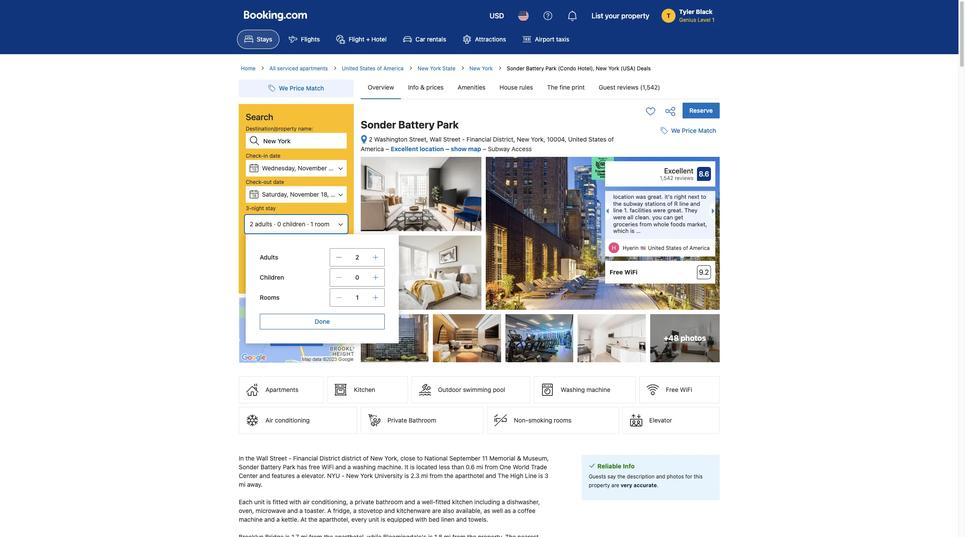 Task type: describe. For each thing, give the bounding box(es) containing it.
is inside location was great. it's right next to the subway stations of r line and line 1. facilities were great. they were all clean. you can get groceries from whole foods market, which is …
[[630, 228, 635, 235]]

outdoor swimming pool
[[438, 386, 505, 394]]

outdoor
[[438, 386, 461, 394]]

this
[[694, 474, 703, 480]]

is up microwave in the bottom left of the page
[[267, 499, 271, 506]]

2 vertical spatial states
[[666, 245, 682, 252]]

and up away.
[[260, 473, 270, 480]]

the down toaster.
[[308, 516, 318, 524]]

photos inside guests say the description and photos for this property are
[[667, 474, 684, 480]]

property inside list your property link
[[622, 12, 650, 20]]

of inside 2 washington street, wall street - financial district, new york, 10004, united states of america
[[608, 136, 614, 143]]

0 vertical spatial search
[[246, 112, 273, 122]]

saturday, november 18, 2023
[[262, 191, 346, 198]]

2 as from the left
[[505, 507, 511, 515]]

info & prices
[[408, 84, 444, 91]]

in
[[239, 455, 244, 462]]

the right in
[[246, 455, 255, 462]]

1 vertical spatial united states of america
[[648, 245, 710, 252]]

aparthotel
[[455, 473, 484, 480]]

night
[[252, 205, 264, 212]]

york up amenities
[[482, 65, 493, 72]]

1 vertical spatial we price match
[[671, 127, 717, 134]]

click to open map view image
[[361, 135, 367, 145]]

equipped
[[387, 516, 414, 524]]

house rules link
[[493, 76, 540, 99]]

0 vertical spatial aparthotel,
[[319, 516, 350, 524]]

battery inside in the wall street - financial district district of new york, close to national september 11 memorial & museum, sonder battery park has free wifi and a washing machine. it is located less than 0.6 mi from one world trade center and features a elevator. nyu - new york university is 2.3 mi from the aparthotel and the high line is 3 mi away. each unit is fitted with air conditioning, a private bathroom and a well-fitted kitchen including a dishwasher, oven, microwave and a toaster. a fridge, a stovetop and kitchenware are also available, as well as a coffee machine and a kettle. at the aparthotel, every unit is equipped with bed linen and towels. brooklyn bridge is 1.7 mi from the aparthotel, while bloomingdale's is 1.8 mi from the property. the
[[261, 464, 281, 471]]

reserve button
[[683, 103, 720, 119]]

new up washing
[[370, 455, 383, 462]]

located
[[416, 464, 437, 471]]

a up well
[[502, 499, 505, 506]]

a down microwave in the bottom left of the page
[[277, 516, 280, 524]]

1.8
[[435, 534, 443, 538]]

market,
[[687, 221, 707, 228]]

mi down located
[[421, 473, 428, 480]]

price for the rightmost we price match dropdown button
[[682, 127, 697, 134]]

0 vertical spatial info
[[408, 84, 419, 91]]

i'm traveling for work
[[254, 250, 306, 256]]

washington
[[374, 136, 408, 143]]

air conditioning button
[[239, 407, 357, 434]]

list
[[592, 12, 604, 20]]

the inside the fine print link
[[547, 84, 558, 91]]

check-in date
[[246, 153, 281, 159]]

apartments button
[[239, 377, 324, 404]]

0 horizontal spatial united
[[342, 65, 358, 72]]

university
[[375, 473, 403, 480]]

are inside guests say the description and photos for this property are
[[612, 483, 620, 489]]

date for check-in date
[[270, 153, 281, 159]]

check- for in
[[246, 153, 264, 159]]

next image
[[712, 209, 717, 214]]

available,
[[456, 507, 482, 515]]

private bathroom button
[[361, 407, 484, 434]]

2 vertical spatial the
[[505, 534, 516, 538]]

national
[[425, 455, 448, 462]]

sonder for sonder battery park (condo hotel), new york (usa) deals
[[507, 65, 525, 72]]

2 fitted from the left
[[436, 499, 451, 506]]

wifi inside in the wall street - financial district district of new york, close to national september 11 memorial & museum, sonder battery park has free wifi and a washing machine. it is located less than 0.6 mi from one world trade center and features a elevator. nyu - new york university is 2.3 mi from the aparthotel and the high line is 3 mi away. each unit is fitted with air conditioning, a private bathroom and a well-fitted kitchen including a dishwasher, oven, microwave and a toaster. a fridge, a stovetop and kitchenware are also available, as well as a coffee machine and a kettle. at the aparthotel, every unit is equipped with bed linen and towels. brooklyn bridge is 1.7 mi from the aparthotel, while bloomingdale's is 1.8 mi from the property. the
[[322, 464, 334, 471]]

check-out date
[[246, 179, 284, 185]]

york left (usa)
[[609, 65, 620, 72]]

guest
[[599, 84, 616, 91]]

excellent inside excellent 1,542 reviews
[[664, 167, 694, 175]]

0 vertical spatial location
[[420, 145, 444, 153]]

stays
[[257, 35, 272, 43]]

air
[[266, 417, 273, 424]]

1 vertical spatial the
[[498, 473, 509, 480]]

location inside location was great. it's right next to the subway stations of r line and line 1. facilities were great. they were all clean. you can get groceries from whole foods market, which is …
[[613, 193, 634, 200]]

1 vertical spatial with
[[415, 516, 427, 524]]

and up the kettle. at the left bottom
[[287, 507, 298, 515]]

very
[[621, 483, 633, 489]]

airport taxis
[[535, 35, 570, 43]]

3
[[545, 473, 549, 480]]

is left 1.7
[[285, 534, 290, 538]]

a down has
[[297, 473, 300, 480]]

and down microwave in the bottom left of the page
[[264, 516, 275, 524]]

mi right 1.8
[[444, 534, 451, 538]]

house rules
[[500, 84, 533, 91]]

is left 3
[[539, 473, 543, 480]]

0 vertical spatial america
[[384, 65, 404, 72]]

september
[[449, 455, 481, 462]]

Where are you going? field
[[260, 133, 347, 149]]

for inside the search section
[[286, 250, 292, 256]]

and down 11
[[486, 473, 496, 480]]

and up nyu
[[336, 464, 346, 471]]

1 horizontal spatial were
[[653, 207, 666, 214]]

0 horizontal spatial states
[[360, 65, 376, 72]]

genius
[[679, 17, 697, 23]]

airport taxis link
[[515, 30, 577, 49]]

a down district
[[348, 464, 351, 471]]

is left 1.8
[[428, 534, 433, 538]]

york, inside 2 washington street, wall street - financial district, new york, 10004, united states of america
[[531, 136, 546, 143]]

rooms
[[260, 294, 280, 301]]

whole
[[654, 221, 669, 228]]

than
[[452, 464, 464, 471]]

work
[[294, 250, 306, 256]]

0 horizontal spatial were
[[613, 214, 626, 221]]

deals
[[637, 65, 651, 72]]

done button
[[260, 314, 385, 330]]

excellent 1,542 reviews
[[660, 167, 694, 182]]

battery for sonder battery park
[[398, 119, 435, 131]]

elevator.
[[302, 473, 326, 480]]

2 horizontal spatial united
[[648, 245, 665, 252]]

t
[[667, 12, 671, 19]]

and up "kitchenware"
[[405, 499, 415, 506]]

conditioning,
[[312, 499, 348, 506]]

financial inside 2 washington street, wall street - financial district, new york, 10004, united states of america
[[467, 136, 492, 143]]

outdoor swimming pool button
[[411, 377, 531, 404]]

(1,542)
[[640, 84, 660, 91]]

well
[[492, 507, 503, 515]]

street inside 2 washington street, wall street - financial district, new york, 10004, united states of america
[[443, 136, 461, 143]]

a up at
[[300, 507, 303, 515]]

0 horizontal spatial excellent
[[391, 145, 418, 153]]

each
[[239, 499, 253, 506]]

and inside guests say the description and photos for this property are
[[656, 474, 666, 480]]

a left coffee
[[513, 507, 516, 515]]

your account menu tyler black genius level 1 element
[[662, 4, 718, 24]]

is right it
[[410, 464, 415, 471]]

traveling
[[263, 250, 284, 256]]

high
[[510, 473, 524, 480]]

1 horizontal spatial match
[[698, 127, 717, 134]]

microwave
[[256, 507, 286, 515]]

1 horizontal spatial wifi
[[625, 269, 638, 276]]

the down a
[[324, 534, 333, 538]]

1 horizontal spatial -
[[342, 473, 345, 480]]

new right 'hotel),'
[[596, 65, 607, 72]]

15
[[252, 167, 257, 172]]

0 vertical spatial with
[[289, 499, 301, 506]]

united inside 2 washington street, wall street - financial district, new york, 10004, united states of america
[[568, 136, 587, 143]]

new down washing
[[346, 473, 359, 480]]

show
[[451, 145, 467, 153]]

0 vertical spatial photos
[[681, 334, 706, 343]]

was
[[636, 193, 646, 200]]

wednesday,
[[262, 164, 296, 172]]

a up "kitchenware"
[[417, 499, 420, 506]]

2.3
[[411, 473, 420, 480]]

washing machine button
[[534, 377, 636, 404]]

2023 for saturday, november 18, 2023
[[331, 191, 346, 198]]

0 vertical spatial unit
[[254, 499, 265, 506]]

it's
[[665, 193, 673, 200]]

stovetop
[[358, 507, 383, 515]]

the down less
[[444, 473, 454, 480]]

previous image
[[604, 209, 609, 214]]

0 inside '2 adults · 0 children · 1 room' button
[[277, 220, 281, 228]]

free wifi button
[[639, 377, 720, 404]]

the inside guests say the description and photos for this property are
[[618, 474, 626, 480]]

scored 8.6 element
[[697, 167, 711, 181]]

1 – from the left
[[386, 145, 389, 153]]

2 vertical spatial 2
[[356, 254, 359, 261]]

0 vertical spatial free wifi
[[610, 269, 638, 276]]

dishwasher,
[[507, 499, 540, 506]]

the down 'towels.'
[[467, 534, 476, 538]]

1 inside the tyler black genius level 1
[[712, 17, 715, 23]]

usd button
[[485, 5, 510, 26]]

0 horizontal spatial free
[[610, 269, 623, 276]]

apartments
[[300, 65, 328, 72]]

sonder inside in the wall street - financial district district of new york, close to national september 11 memorial & museum, sonder battery park has free wifi and a washing machine. it is located less than 0.6 mi from one world trade center and features a elevator. nyu - new york university is 2.3 mi from the aparthotel and the high line is 3 mi away. each unit is fitted with air conditioning, a private bathroom and a well-fitted kitchen including a dishwasher, oven, microwave and a toaster. a fridge, a stovetop and kitchenware are also available, as well as a coffee machine and a kettle. at the aparthotel, every unit is equipped with bed linen and towels. brooklyn bridge is 1.7 mi from the aparthotel, while bloomingdale's is 1.8 mi from the property. the
[[239, 464, 259, 471]]

0 vertical spatial united states of america
[[342, 65, 404, 72]]

is left 2.3
[[405, 473, 409, 480]]

+
[[366, 35, 370, 43]]

match inside the search section
[[306, 84, 324, 92]]

sonder battery park
[[361, 119, 459, 131]]

apartments
[[266, 386, 299, 394]]

0 horizontal spatial -
[[289, 455, 292, 462]]

2 vertical spatial america
[[690, 245, 710, 252]]

york, inside in the wall street - financial district district of new york, close to national september 11 memorial & museum, sonder battery park has free wifi and a washing machine. it is located less than 0.6 mi from one world trade center and features a elevator. nyu - new york university is 2.3 mi from the aparthotel and the high line is 3 mi away. each unit is fitted with air conditioning, a private bathroom and a well-fitted kitchen including a dishwasher, oven, microwave and a toaster. a fridge, a stovetop and kitchenware are also available, as well as a coffee machine and a kettle. at the aparthotel, every unit is equipped with bed linen and towels. brooklyn bridge is 1.7 mi from the aparthotel, while bloomingdale's is 1.8 mi from the property. the
[[385, 455, 399, 462]]

1 vertical spatial aparthotel,
[[335, 534, 365, 538]]

1 fitted from the left
[[273, 499, 288, 506]]

from down linen
[[453, 534, 466, 538]]

street,
[[409, 136, 428, 143]]

every
[[351, 516, 367, 524]]

1 vertical spatial we
[[671, 127, 681, 134]]

nyu
[[327, 473, 340, 480]]

can
[[664, 214, 673, 221]]

york left state
[[430, 65, 441, 72]]

1 as from the left
[[484, 507, 490, 515]]

a
[[328, 507, 332, 515]]

line
[[525, 473, 537, 480]]

1 vertical spatial great.
[[668, 207, 683, 214]]

+48 photos
[[664, 334, 706, 343]]

done
[[315, 318, 330, 325]]

and down bathroom
[[384, 507, 395, 515]]

(usa)
[[621, 65, 636, 72]]

new inside 2 washington street, wall street - financial district, new york, 10004, united states of america
[[517, 136, 530, 143]]

state
[[443, 65, 456, 72]]

search section
[[235, 73, 399, 364]]

sonder battery park (condo hotel), new york (usa) deals
[[507, 65, 651, 72]]

non-smoking rooms
[[514, 417, 572, 424]]

overview
[[368, 84, 394, 91]]

facilities
[[630, 207, 652, 214]]

clean.
[[635, 214, 651, 221]]

0 horizontal spatial line
[[613, 207, 623, 214]]

list your property link
[[587, 5, 655, 26]]

the inside location was great. it's right next to the subway stations of r line and line 1. facilities were great. they were all clean. you can get groceries from whole foods market, which is …
[[613, 200, 622, 207]]

0.6
[[466, 464, 475, 471]]

linen
[[441, 516, 455, 524]]

(condo
[[558, 65, 576, 72]]

is down stovetop
[[381, 516, 386, 524]]

mi down center
[[239, 481, 246, 489]]

2023 for wednesday, november 15, 2023
[[338, 164, 353, 172]]

america inside 2 washington street, wall street - financial district, new york, 10004, united states of america
[[361, 145, 384, 153]]



Task type: vqa. For each thing, say whether or not it's contained in the screenshot.
Azores Portugal
no



Task type: locate. For each thing, give the bounding box(es) containing it.
1 vertical spatial 2
[[250, 220, 253, 228]]

attractions
[[475, 35, 506, 43]]

info left prices
[[408, 84, 419, 91]]

0 vertical spatial machine
[[587, 386, 611, 394]]

0 horizontal spatial street
[[270, 455, 287, 462]]

a up every
[[353, 507, 357, 515]]

and inside location was great. it's right next to the subway stations of r line and line 1. facilities were great. they were all clean. you can get groceries from whole foods market, which is …
[[691, 200, 700, 207]]

memorial
[[489, 455, 516, 462]]

taxis
[[556, 35, 570, 43]]

1 horizontal spatial property
[[622, 12, 650, 20]]

1 vertical spatial unit
[[369, 516, 379, 524]]

access
[[512, 145, 532, 153]]

free wifi inside "button"
[[666, 386, 692, 394]]

states down foods in the top of the page
[[666, 245, 682, 252]]

0 horizontal spatial &
[[421, 84, 425, 91]]

from down 11
[[485, 464, 498, 471]]

0 vertical spatial match
[[306, 84, 324, 92]]

wall up excellent location – show map button
[[430, 136, 442, 143]]

new york
[[470, 65, 493, 72]]

the fine print link
[[540, 76, 592, 99]]

mi right 1.7
[[301, 534, 308, 538]]

york inside in the wall street - financial district district of new york, close to national september 11 memorial & museum, sonder battery park has free wifi and a washing machine. it is located less than 0.6 mi from one world trade center and features a elevator. nyu - new york university is 2.3 mi from the aparthotel and the high line is 3 mi away. each unit is fitted with air conditioning, a private bathroom and a well-fitted kitchen including a dishwasher, oven, microwave and a toaster. a fridge, a stovetop and kitchenware are also available, as well as a coffee machine and a kettle. at the aparthotel, every unit is equipped with bed linen and towels. brooklyn bridge is 1.7 mi from the aparthotel, while bloomingdale's is 1.8 mi from the property. the
[[360, 473, 373, 480]]

2 inside button
[[250, 220, 253, 228]]

one
[[500, 464, 511, 471]]

2 horizontal spatial states
[[666, 245, 682, 252]]

2023 right 15,
[[338, 164, 353, 172]]

fitted
[[273, 499, 288, 506], [436, 499, 451, 506]]

tyler black genius level 1
[[679, 8, 715, 23]]

2 for washington
[[369, 136, 373, 143]]

we down "serviced"
[[279, 84, 288, 92]]

house
[[500, 84, 518, 91]]

america down market,
[[690, 245, 710, 252]]

to inside in the wall street - financial district district of new york, close to national september 11 memorial & museum, sonder battery park has free wifi and a washing machine. it is located less than 0.6 mi from one world trade center and features a elevator. nyu - new york university is 2.3 mi from the aparthotel and the high line is 3 mi away. each unit is fitted with air conditioning, a private bathroom and a well-fitted kitchen including a dishwasher, oven, microwave and a toaster. a fridge, a stovetop and kitchenware are also available, as well as a coffee machine and a kettle. at the aparthotel, every unit is equipped with bed linen and towels. brooklyn bridge is 1.7 mi from the aparthotel, while bloomingdale's is 1.8 mi from the property. the
[[417, 455, 423, 462]]

18,
[[321, 191, 329, 198]]

unit
[[254, 499, 265, 506], [369, 516, 379, 524]]

0 horizontal spatial with
[[289, 499, 301, 506]]

unit right each
[[254, 499, 265, 506]]

0 horizontal spatial york,
[[385, 455, 399, 462]]

0 horizontal spatial 2
[[250, 220, 253, 228]]

description
[[627, 474, 655, 480]]

1 right level
[[712, 17, 715, 23]]

0 horizontal spatial 1
[[311, 220, 313, 228]]

0 horizontal spatial info
[[408, 84, 419, 91]]

we price match button down all serviced apartments link
[[265, 80, 328, 96]]

2 vertical spatial wifi
[[322, 464, 334, 471]]

aparthotel,
[[319, 516, 350, 524], [335, 534, 365, 538]]

1 horizontal spatial ·
[[307, 220, 309, 228]]

0 horizontal spatial great.
[[648, 193, 663, 200]]

home link
[[241, 65, 256, 73]]

print
[[572, 84, 585, 91]]

of inside in the wall street - financial district district of new york, close to national september 11 memorial & museum, sonder battery park has free wifi and a washing machine. it is located less than 0.6 mi from one world trade center and features a elevator. nyu - new york university is 2.3 mi from the aparthotel and the high line is 3 mi away. each unit is fitted with air conditioning, a private bathroom and a well-fitted kitchen including a dishwasher, oven, microwave and a toaster. a fridge, a stovetop and kitchenware are also available, as well as a coffee machine and a kettle. at the aparthotel, every unit is equipped with bed linen and towels. brooklyn bridge is 1.7 mi from the aparthotel, while bloomingdale's is 1.8 mi from the property. the
[[363, 455, 369, 462]]

sonder for sonder battery park
[[361, 119, 396, 131]]

and up the .
[[656, 474, 666, 480]]

battery
[[526, 65, 544, 72], [398, 119, 435, 131], [261, 464, 281, 471]]

1 horizontal spatial with
[[415, 516, 427, 524]]

we price match button inside the search section
[[265, 80, 328, 96]]

search up destination/property
[[246, 112, 273, 122]]

– excellent location – show map – subway access
[[386, 145, 532, 153]]

free inside "button"
[[666, 386, 679, 394]]

states inside 2 washington street, wall street - financial district, new york, 10004, united states of america
[[589, 136, 607, 143]]

swimming
[[463, 386, 491, 394]]

1 vertical spatial &
[[517, 455, 522, 462]]

2 horizontal spatial –
[[483, 145, 486, 153]]

price inside the search section
[[290, 84, 305, 92]]

0 vertical spatial 0
[[277, 220, 281, 228]]

1 inside button
[[311, 220, 313, 228]]

battery up features
[[261, 464, 281, 471]]

washing
[[561, 386, 585, 394]]

1 horizontal spatial line
[[680, 200, 689, 207]]

property right your
[[622, 12, 650, 20]]

are down say
[[612, 483, 620, 489]]

free wifi up elevator button on the right bottom of page
[[666, 386, 692, 394]]

1 horizontal spatial reviews
[[675, 175, 694, 182]]

1 vertical spatial 0
[[355, 274, 359, 281]]

match down apartments
[[306, 84, 324, 92]]

location down the street,
[[420, 145, 444, 153]]

aparthotel, down every
[[335, 534, 365, 538]]

mi right the 0.6
[[477, 464, 483, 471]]

states right "10004,"
[[589, 136, 607, 143]]

excellent
[[391, 145, 418, 153], [664, 167, 694, 175]]

reviews right 1,542
[[675, 175, 694, 182]]

from down less
[[430, 473, 443, 480]]

& inside in the wall street - financial district district of new york, close to national september 11 memorial & museum, sonder battery park has free wifi and a washing machine. it is located less than 0.6 mi from one world trade center and features a elevator. nyu - new york university is 2.3 mi from the aparthotel and the high line is 3 mi away. each unit is fitted with air conditioning, a private bathroom and a well-fitted kitchen including a dishwasher, oven, microwave and a toaster. a fridge, a stovetop and kitchenware are also available, as well as a coffee machine and a kettle. at the aparthotel, every unit is equipped with bed linen and towels. brooklyn bridge is 1.7 mi from the aparthotel, while bloomingdale's is 1.8 mi from the property. the
[[517, 455, 522, 462]]

0 vertical spatial &
[[421, 84, 425, 91]]

all serviced apartments link
[[270, 65, 328, 73]]

1 horizontal spatial fitted
[[436, 499, 451, 506]]

1 vertical spatial free
[[666, 386, 679, 394]]

your
[[605, 12, 620, 20]]

subway
[[488, 145, 510, 153]]

machine inside button
[[587, 386, 611, 394]]

new york state
[[418, 65, 456, 72]]

r
[[674, 200, 678, 207]]

i'm
[[254, 250, 261, 256]]

great. up foods in the top of the page
[[668, 207, 683, 214]]

to right next
[[701, 193, 707, 200]]

0 horizontal spatial as
[[484, 507, 490, 515]]

has
[[297, 464, 307, 471]]

november for wednesday,
[[298, 164, 327, 172]]

right
[[674, 193, 687, 200]]

1 horizontal spatial &
[[517, 455, 522, 462]]

guest reviews (1,542)
[[599, 84, 660, 91]]

sonder up washington
[[361, 119, 396, 131]]

next
[[688, 193, 700, 200]]

0 horizontal spatial location
[[420, 145, 444, 153]]

1 horizontal spatial street
[[443, 136, 461, 143]]

battery for sonder battery park (condo hotel), new york (usa) deals
[[526, 65, 544, 72]]

street up features
[[270, 455, 287, 462]]

unit down stovetop
[[369, 516, 379, 524]]

0 vertical spatial wall
[[430, 136, 442, 143]]

street inside in the wall street - financial district district of new york, close to national september 11 memorial & museum, sonder battery park has free wifi and a washing machine. it is located less than 0.6 mi from one world trade center and features a elevator. nyu - new york university is 2.3 mi from the aparthotel and the high line is 3 mi away. each unit is fitted with air conditioning, a private bathroom and a well-fitted kitchen including a dishwasher, oven, microwave and a toaster. a fridge, a stovetop and kitchenware are also available, as well as a coffee machine and a kettle. at the aparthotel, every unit is equipped with bed linen and towels. brooklyn bridge is 1.7 mi from the aparthotel, while bloomingdale's is 1.8 mi from the property. the
[[270, 455, 287, 462]]

1 vertical spatial info
[[623, 463, 635, 470]]

·
[[274, 220, 276, 228], [307, 220, 309, 228]]

2 vertical spatial 1
[[356, 294, 359, 301]]

flight
[[349, 35, 365, 43]]

wifi down the hyerin
[[625, 269, 638, 276]]

2 inside 2 washington street, wall street - financial district, new york, 10004, united states of america
[[369, 136, 373, 143]]

0 horizontal spatial are
[[432, 507, 441, 515]]

we price match button
[[265, 80, 328, 96], [657, 123, 720, 139]]

photos right +48
[[681, 334, 706, 343]]

while
[[367, 534, 382, 538]]

1 horizontal spatial –
[[446, 145, 449, 153]]

america up overview
[[384, 65, 404, 72]]

fitted up also
[[436, 499, 451, 506]]

out
[[264, 179, 272, 185]]

elevator button
[[623, 407, 720, 434]]

search inside button
[[285, 269, 307, 277]]

and down available,
[[456, 516, 467, 524]]

flight + hotel link
[[329, 30, 394, 49]]

0 horizontal spatial machine
[[239, 516, 263, 524]]

1 vertical spatial photos
[[667, 474, 684, 480]]

1 horizontal spatial are
[[612, 483, 620, 489]]

we inside the search section
[[279, 84, 288, 92]]

reviews down (usa)
[[617, 84, 639, 91]]

location
[[420, 145, 444, 153], [613, 193, 634, 200]]

well-
[[422, 499, 436, 506]]

new
[[418, 65, 429, 72], [470, 65, 481, 72], [596, 65, 607, 72], [517, 136, 530, 143], [370, 455, 383, 462], [346, 473, 359, 480]]

0 horizontal spatial wall
[[256, 455, 268, 462]]

are inside in the wall street - financial district district of new york, close to national september 11 memorial & museum, sonder battery park has free wifi and a washing machine. it is located less than 0.6 mi from one world trade center and features a elevator. nyu - new york university is 2.3 mi from the aparthotel and the high line is 3 mi away. each unit is fitted with air conditioning, a private bathroom and a well-fitted kitchen including a dishwasher, oven, microwave and a toaster. a fridge, a stovetop and kitchenware are also available, as well as a coffee machine and a kettle. at the aparthotel, every unit is equipped with bed linen and towels. brooklyn bridge is 1.7 mi from the aparthotel, while bloomingdale's is 1.8 mi from the property. the
[[432, 507, 441, 515]]

0 horizontal spatial 0
[[277, 220, 281, 228]]

wifi up elevator button on the right bottom of page
[[680, 386, 692, 394]]

all serviced apartments
[[270, 65, 328, 72]]

booking.com image
[[244, 10, 307, 21]]

bed
[[429, 516, 440, 524]]

guests say the description and photos for this property are
[[589, 474, 703, 489]]

children
[[260, 274, 284, 281]]

to inside location was great. it's right next to the subway stations of r line and line 1. facilities were great. they were all clean. you can get groceries from whole foods market, which is …
[[701, 193, 707, 200]]

price down reserve button
[[682, 127, 697, 134]]

states up overview
[[360, 65, 376, 72]]

1 vertical spatial financial
[[293, 455, 318, 462]]

0 vertical spatial the
[[547, 84, 558, 91]]

financial up map
[[467, 136, 492, 143]]

0 vertical spatial we price match button
[[265, 80, 328, 96]]

the down one
[[498, 473, 509, 480]]

search button
[[246, 262, 347, 283]]

rated excellent element
[[610, 166, 694, 176]]

wifi inside "button"
[[680, 386, 692, 394]]

november for saturday,
[[290, 191, 319, 198]]

wall inside 2 washington street, wall street - financial district, new york, 10004, united states of america
[[430, 136, 442, 143]]

0 vertical spatial november
[[298, 164, 327, 172]]

hyerin
[[623, 245, 639, 252]]

amenities link
[[451, 76, 493, 99]]

0 vertical spatial free
[[610, 269, 623, 276]]

1 horizontal spatial info
[[623, 463, 635, 470]]

1 vertical spatial property
[[589, 483, 610, 489]]

1 check- from the top
[[246, 153, 264, 159]]

photos left this
[[667, 474, 684, 480]]

1 vertical spatial -
[[289, 455, 292, 462]]

free wifi
[[610, 269, 638, 276], [666, 386, 692, 394]]

united states of america
[[342, 65, 404, 72], [648, 245, 710, 252]]

1 horizontal spatial york,
[[531, 136, 546, 143]]

1 · from the left
[[274, 220, 276, 228]]

we up excellent 1,542 reviews
[[671, 127, 681, 134]]

for inside guests say the description and photos for this property are
[[686, 474, 692, 480]]

0 horizontal spatial we price match button
[[265, 80, 328, 96]]

destination/property name:
[[246, 126, 313, 132]]

- up show
[[462, 136, 465, 143]]

photos
[[681, 334, 706, 343], [667, 474, 684, 480]]

amenities
[[458, 84, 486, 91]]

2 horizontal spatial sonder
[[507, 65, 525, 72]]

features
[[272, 473, 295, 480]]

0 vertical spatial street
[[443, 136, 461, 143]]

york, left "10004,"
[[531, 136, 546, 143]]

with left air
[[289, 499, 301, 506]]

district
[[320, 455, 340, 462]]

0 vertical spatial reviews
[[617, 84, 639, 91]]

serviced
[[277, 65, 298, 72]]

0 horizontal spatial search
[[246, 112, 273, 122]]

1 vertical spatial america
[[361, 145, 384, 153]]

machine inside in the wall street - financial district district of new york, close to national september 11 memorial & museum, sonder battery park has free wifi and a washing machine. it is located less than 0.6 mi from one world trade center and features a elevator. nyu - new york university is 2.3 mi from the aparthotel and the high line is 3 mi away. each unit is fitted with air conditioning, a private bathroom and a well-fitted kitchen including a dishwasher, oven, microwave and a toaster. a fridge, a stovetop and kitchenware are also available, as well as a coffee machine and a kettle. at the aparthotel, every unit is equipped with bed linen and towels. brooklyn bridge is 1.7 mi from the aparthotel, while bloomingdale's is 1.8 mi from the property. the
[[239, 516, 263, 524]]

great. left it's
[[648, 193, 663, 200]]

3 – from the left
[[483, 145, 486, 153]]

1 vertical spatial machine
[[239, 516, 263, 524]]

adults
[[255, 220, 272, 228]]

2 · from the left
[[307, 220, 309, 228]]

1 left room
[[311, 220, 313, 228]]

1 horizontal spatial we price match
[[671, 127, 717, 134]]

& left prices
[[421, 84, 425, 91]]

1 vertical spatial battery
[[398, 119, 435, 131]]

park up features
[[283, 464, 296, 471]]

kitchenware
[[397, 507, 431, 515]]

united down whole
[[648, 245, 665, 252]]

line left 1. in the right top of the page
[[613, 207, 623, 214]]

home
[[241, 65, 256, 72]]

1 vertical spatial york,
[[385, 455, 399, 462]]

flights
[[301, 35, 320, 43]]

1 horizontal spatial as
[[505, 507, 511, 515]]

line
[[680, 200, 689, 207], [613, 207, 623, 214]]

conditioning
[[275, 417, 310, 424]]

machine down the oven,
[[239, 516, 263, 524]]

new up amenities
[[470, 65, 481, 72]]

reviews inside excellent 1,542 reviews
[[675, 175, 694, 182]]

excellent left scored 8.6 element
[[664, 167, 694, 175]]

1 horizontal spatial we price match button
[[657, 123, 720, 139]]

york down washing
[[360, 473, 373, 480]]

for left work
[[286, 250, 292, 256]]

price for we price match dropdown button within the the search section
[[290, 84, 305, 92]]

1 vertical spatial match
[[698, 127, 717, 134]]

park for sonder battery park (condo hotel), new york (usa) deals
[[546, 65, 557, 72]]

stays link
[[237, 30, 280, 49]]

1 horizontal spatial 0
[[355, 274, 359, 281]]

0 vertical spatial battery
[[526, 65, 544, 72]]

level
[[698, 17, 711, 23]]

1 vertical spatial 2023
[[331, 191, 346, 198]]

1 horizontal spatial location
[[613, 193, 634, 200]]

1 vertical spatial location
[[613, 193, 634, 200]]

at
[[301, 516, 307, 524]]

date for check-out date
[[273, 179, 284, 185]]

battery up the street,
[[398, 119, 435, 131]]

and right right
[[691, 200, 700, 207]]

0 horizontal spatial unit
[[254, 499, 265, 506]]

of inside location was great. it's right next to the subway stations of r line and line 1. facilities were great. they were all clean. you can get groceries from whole foods market, which is …
[[668, 200, 673, 207]]

0 horizontal spatial for
[[286, 250, 292, 256]]

park for sonder battery park
[[437, 119, 459, 131]]

1 horizontal spatial 2
[[356, 254, 359, 261]]

2 for adults
[[250, 220, 253, 228]]

2 horizontal spatial wifi
[[680, 386, 692, 394]]

from inside location was great. it's right next to the subway stations of r line and line 1. facilities were great. they were all clean. you can get groceries from whole foods market, which is …
[[640, 221, 652, 228]]

1 vertical spatial united
[[568, 136, 587, 143]]

check- up 15
[[246, 153, 264, 159]]

the fine print
[[547, 84, 585, 91]]

1 horizontal spatial excellent
[[664, 167, 694, 175]]

0 vertical spatial great.
[[648, 193, 663, 200]]

a up fridge,
[[350, 499, 353, 506]]

bathroom
[[376, 499, 403, 506]]

fine
[[560, 84, 570, 91]]

1 horizontal spatial price
[[682, 127, 697, 134]]

smoking
[[529, 417, 552, 424]]

0 horizontal spatial price
[[290, 84, 305, 92]]

1 vertical spatial for
[[686, 474, 692, 480]]

1 vertical spatial we price match button
[[657, 123, 720, 139]]

0 horizontal spatial match
[[306, 84, 324, 92]]

- inside 2 washington street, wall street - financial district, new york, 10004, united states of america
[[462, 136, 465, 143]]

as down the including at bottom
[[484, 507, 490, 515]]

0 vertical spatial date
[[270, 153, 281, 159]]

2 vertical spatial -
[[342, 473, 345, 480]]

2 vertical spatial battery
[[261, 464, 281, 471]]

0 horizontal spatial reviews
[[617, 84, 639, 91]]

new up the info & prices
[[418, 65, 429, 72]]

0 horizontal spatial park
[[283, 464, 296, 471]]

check- for out
[[246, 179, 264, 185]]

1 vertical spatial date
[[273, 179, 284, 185]]

foods
[[671, 221, 686, 228]]

pool
[[493, 386, 505, 394]]

wall inside in the wall street - financial district district of new york, close to national september 11 memorial & museum, sonder battery park has free wifi and a washing machine. it is located less than 0.6 mi from one world trade center and features a elevator. nyu - new york university is 2.3 mi from the aparthotel and the high line is 3 mi away. each unit is fitted with air conditioning, a private bathroom and a well-fitted kitchen including a dishwasher, oven, microwave and a toaster. a fridge, a stovetop and kitchenware are also available, as well as a coffee machine and a kettle. at the aparthotel, every unit is equipped with bed linen and towels. brooklyn bridge is 1.7 mi from the aparthotel, while bloomingdale's is 1.8 mi from the property. the
[[256, 455, 268, 462]]

2
[[369, 136, 373, 143], [250, 220, 253, 228], [356, 254, 359, 261]]

2 washington street, wall street - financial district, new york, 10004, united states of america
[[361, 136, 614, 153]]

0 vertical spatial 2
[[369, 136, 373, 143]]

district,
[[493, 136, 515, 143]]

fridge,
[[333, 507, 352, 515]]

2 – from the left
[[446, 145, 449, 153]]

battery up rules
[[526, 65, 544, 72]]

2 check- from the top
[[246, 179, 264, 185]]

united states of america up overview
[[342, 65, 404, 72]]

property inside guests say the description and photos for this property are
[[589, 483, 610, 489]]

adults
[[260, 254, 278, 261]]

1 vertical spatial are
[[432, 507, 441, 515]]

scored 9.2 element
[[697, 266, 711, 280]]

from right 1.7
[[309, 534, 322, 538]]

united states of america down foods in the top of the page
[[648, 245, 710, 252]]

wall
[[430, 136, 442, 143], [256, 455, 268, 462]]

usd
[[490, 12, 504, 20]]

match down reserve button
[[698, 127, 717, 134]]

1 vertical spatial 1
[[311, 220, 313, 228]]

new up access
[[517, 136, 530, 143]]

york, up machine.
[[385, 455, 399, 462]]

air
[[303, 499, 310, 506]]

· right children
[[307, 220, 309, 228]]

get
[[675, 214, 683, 221]]

&
[[421, 84, 425, 91], [517, 455, 522, 462]]

hotel
[[372, 35, 387, 43]]

machine right washing
[[587, 386, 611, 394]]

park inside in the wall street - financial district district of new york, close to national september 11 memorial & museum, sonder battery park has free wifi and a washing machine. it is located less than 0.6 mi from one world trade center and features a elevator. nyu - new york university is 2.3 mi from the aparthotel and the high line is 3 mi away. each unit is fitted with air conditioning, a private bathroom and a well-fitted kitchen including a dishwasher, oven, microwave and a toaster. a fridge, a stovetop and kitchenware are also available, as well as a coffee machine and a kettle. at the aparthotel, every unit is equipped with bed linen and towels. brooklyn bridge is 1.7 mi from the aparthotel, while bloomingdale's is 1.8 mi from the property. the
[[283, 464, 296, 471]]

united right "10004,"
[[568, 136, 587, 143]]

1 vertical spatial states
[[589, 136, 607, 143]]

1 up done button
[[356, 294, 359, 301]]

search down work
[[285, 269, 307, 277]]

check- down 15
[[246, 179, 264, 185]]

sonder up center
[[239, 464, 259, 471]]

we price match inside the search section
[[279, 84, 324, 92]]

financial up has
[[293, 455, 318, 462]]

a
[[348, 464, 351, 471], [297, 473, 300, 480], [350, 499, 353, 506], [417, 499, 420, 506], [502, 499, 505, 506], [300, 507, 303, 515], [353, 507, 357, 515], [513, 507, 516, 515], [277, 516, 280, 524]]

america down click to open map view icon
[[361, 145, 384, 153]]

less
[[439, 464, 450, 471]]

is left …
[[630, 228, 635, 235]]

0 horizontal spatial sonder
[[239, 464, 259, 471]]

0 horizontal spatial fitted
[[273, 499, 288, 506]]

very accurate .
[[621, 483, 659, 489]]

free down the hyerin
[[610, 269, 623, 276]]

property down guests
[[589, 483, 610, 489]]

financial inside in the wall street - financial district district of new york, close to national september 11 memorial & museum, sonder battery park has free wifi and a washing machine. it is located less than 0.6 mi from one world trade center and features a elevator. nyu - new york university is 2.3 mi from the aparthotel and the high line is 3 mi away. each unit is fitted with air conditioning, a private bathroom and a well-fitted kitchen including a dishwasher, oven, microwave and a toaster. a fridge, a stovetop and kitchenware are also available, as well as a coffee machine and a kettle. at the aparthotel, every unit is equipped with bed linen and towels. brooklyn bridge is 1.7 mi from the aparthotel, while bloomingdale's is 1.8 mi from the property. the
[[293, 455, 318, 462]]

the right property. at the bottom
[[505, 534, 516, 538]]



